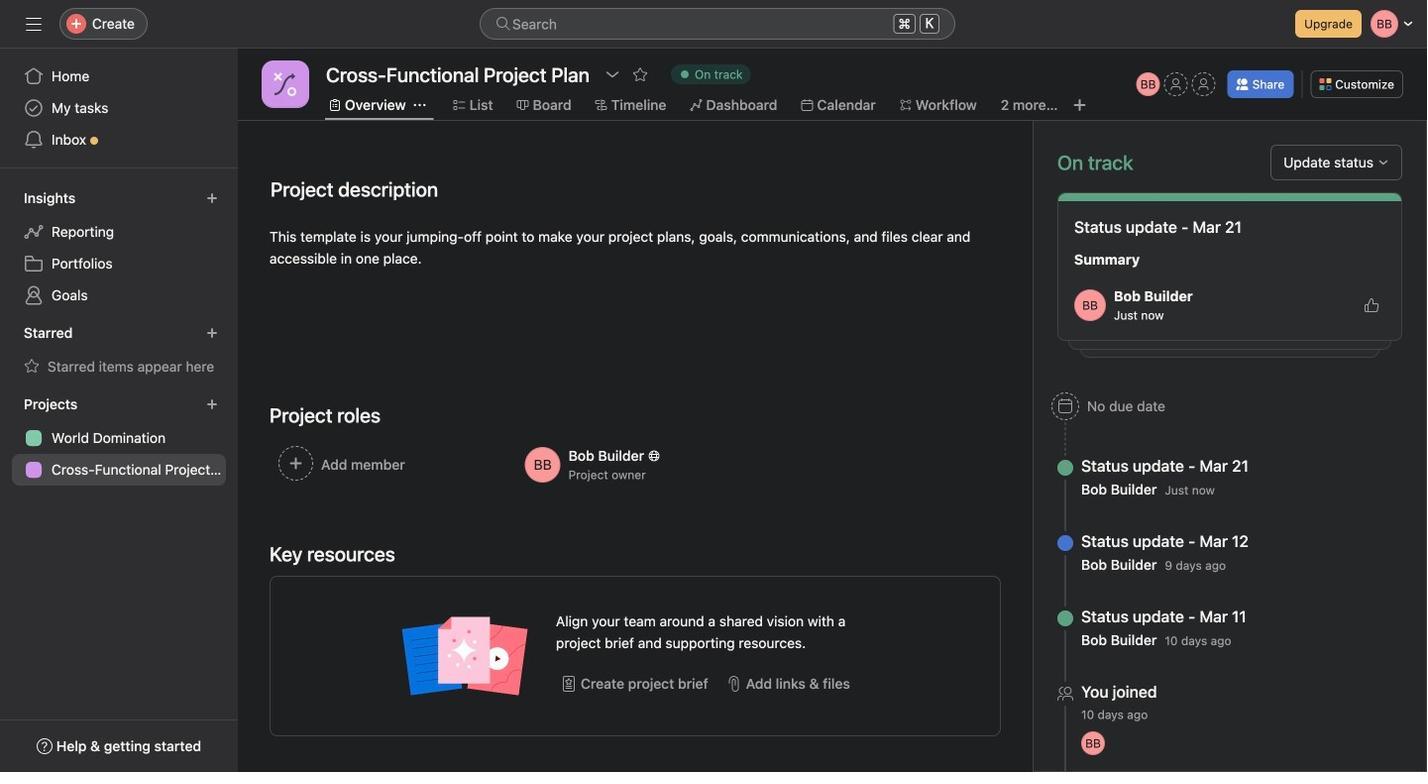 Task type: locate. For each thing, give the bounding box(es) containing it.
projects element
[[0, 387, 238, 490]]

None text field
[[321, 56, 595, 92]]

insights element
[[0, 180, 238, 315]]

new insights image
[[206, 192, 218, 204]]

None field
[[480, 8, 956, 40]]

starred element
[[0, 315, 238, 387]]

global element
[[0, 49, 238, 168]]

0 likes. click to like this task image
[[1364, 297, 1380, 313]]

Search tasks, projects, and more text field
[[480, 8, 956, 40]]

new project or portfolio image
[[206, 398, 218, 410]]

hide sidebar image
[[26, 16, 42, 32]]

Project description title text field
[[258, 169, 443, 210]]

line_and_symbols image
[[274, 72, 297, 96]]



Task type: vqa. For each thing, say whether or not it's contained in the screenshot.
field
yes



Task type: describe. For each thing, give the bounding box(es) containing it.
update status image
[[1378, 157, 1390, 169]]

show options image
[[605, 66, 621, 82]]

tab actions image
[[414, 99, 426, 111]]

add items to starred image
[[206, 327, 218, 339]]

manage project members image
[[1137, 72, 1160, 96]]

add to starred image
[[632, 66, 648, 82]]

latest status update element
[[1058, 192, 1403, 341]]

add tab image
[[1072, 97, 1088, 113]]



